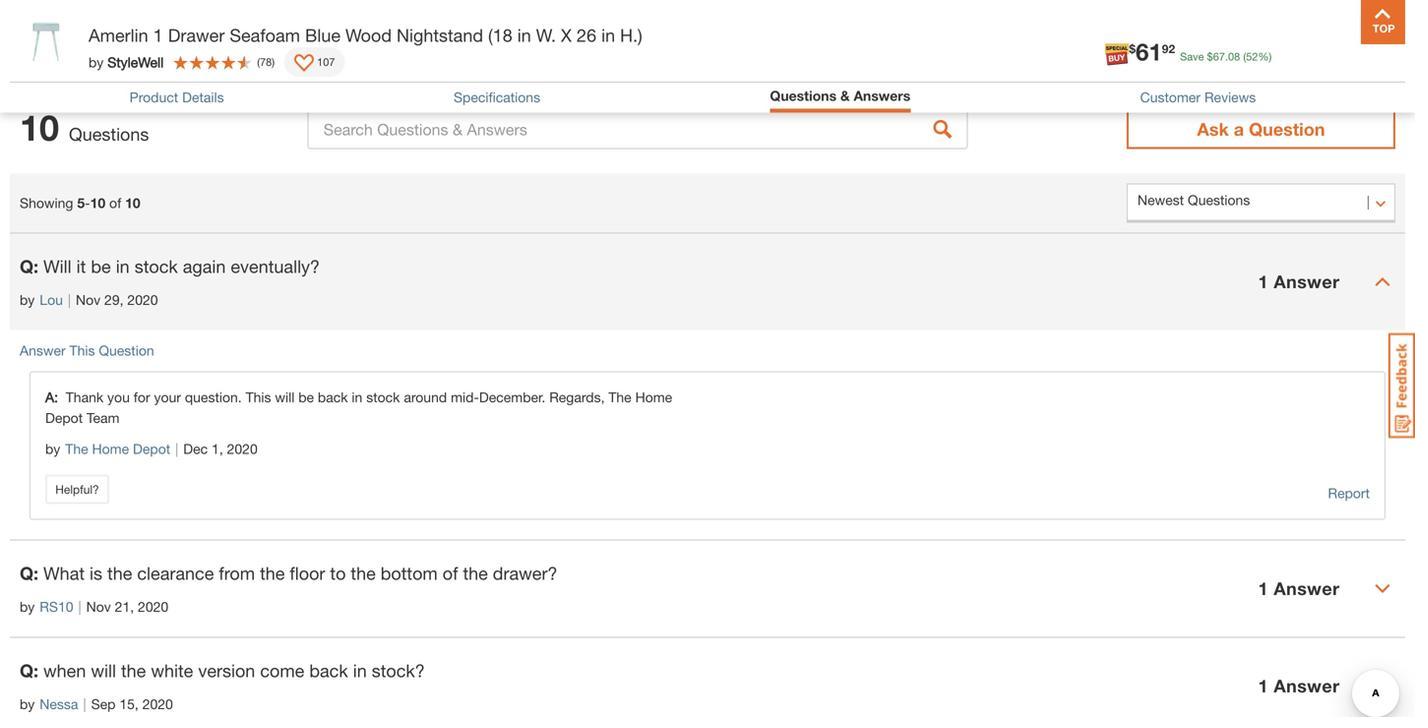 Task type: vqa. For each thing, say whether or not it's contained in the screenshot.
THE THAN to the bottom
no



Task type: describe. For each thing, give the bounding box(es) containing it.
2020 for white
[[142, 697, 173, 713]]

0 vertical spatial be
[[91, 256, 111, 277]]

answer for will it be in stock again eventually?
[[1274, 271, 1340, 292]]

the right to
[[351, 563, 376, 584]]

questions & answers questions
[[10, 12, 191, 60]]

product details
[[130, 89, 224, 105]]

rs10
[[40, 599, 73, 615]]

december.
[[479, 389, 546, 406]]

nessa
[[40, 697, 78, 713]]

bottom
[[381, 563, 438, 584]]

daly city 10pm
[[126, 38, 239, 57]]

(18
[[488, 25, 513, 46]]

by for thank you for your question. this will be back in stock around mid-december. regards, the home depot team
[[45, 441, 60, 457]]

it
[[76, 256, 86, 277]]

-
[[85, 195, 90, 211]]

78
[[260, 56, 272, 68]]

is
[[90, 563, 102, 584]]

by stylewell
[[89, 54, 164, 70]]

regards,
[[550, 389, 605, 406]]

21,
[[115, 599, 134, 615]]

ask
[[1198, 119, 1230, 140]]

again
[[183, 256, 226, 277]]

stylewell
[[108, 54, 164, 70]]

1 answer for stock?
[[1259, 676, 1340, 697]]

stock?
[[372, 661, 425, 682]]

& for questions & answers
[[841, 88, 850, 104]]

29,
[[104, 292, 124, 308]]

1 answer for the
[[1259, 578, 1340, 600]]

wood
[[346, 25, 392, 46]]

1 vertical spatial depot
[[133, 441, 170, 457]]

8
[[1373, 22, 1380, 35]]

1,
[[212, 441, 223, 457]]

1 vertical spatial back
[[309, 661, 348, 682]]

107
[[317, 56, 335, 68]]

showing
[[20, 195, 73, 211]]

your
[[154, 389, 181, 406]]

by for what is the clearance from the floor to the bottom of the drawer?
[[20, 599, 35, 615]]

10 questions
[[20, 106, 149, 149]]

seafoam
[[230, 25, 300, 46]]

1 horizontal spatial (
[[1244, 50, 1247, 63]]

white
[[151, 661, 193, 682]]

question.
[[185, 389, 242, 406]]

q: will it be in stock again eventually?
[[20, 256, 320, 277]]

product image image
[[15, 10, 79, 74]]

reviews
[[1205, 89, 1257, 105]]

save $ 67 . 08 ( 52 %)
[[1181, 50, 1272, 63]]

15,
[[119, 697, 139, 713]]

q: for q: when will the white version come back in stock?
[[20, 661, 38, 682]]

08
[[1229, 50, 1241, 63]]

answer this question
[[20, 343, 154, 359]]

q: for q: will it be in stock again eventually?
[[20, 256, 38, 277]]

diy
[[1189, 52, 1215, 70]]

amerlin
[[89, 25, 148, 46]]

will
[[43, 256, 72, 277]]

q: when will the white version come back in stock?
[[20, 661, 425, 682]]

mid-
[[451, 389, 479, 406]]

107 button
[[285, 47, 345, 77]]

1 for will it be in stock again eventually?
[[1259, 271, 1269, 292]]

amerlin 1 drawer seafoam blue wood nightstand (18 in w. x 26 in h.)
[[89, 25, 643, 46]]

q: what is the clearance from the floor to the bottom of the drawer?
[[20, 563, 558, 584]]

| for will
[[83, 697, 86, 713]]

& for questions & answers questions
[[100, 12, 113, 33]]

version
[[198, 661, 255, 682]]

by nessa | sep 15, 2020
[[20, 697, 173, 713]]

stock inside the thank you for your question. this will be back in stock around mid-december. regards, the home depot team
[[366, 389, 400, 406]]

answer for when will the white version come back in stock?
[[1274, 676, 1340, 697]]

2020 for in
[[127, 292, 158, 308]]

q: for q: what is the clearance from the floor to the bottom of the drawer?
[[20, 563, 38, 584]]

1 horizontal spatial 10
[[90, 195, 105, 211]]

a:
[[45, 389, 66, 406]]

by lou | nov 29, 2020
[[20, 292, 158, 308]]

by the home depot | dec 1, 2020
[[45, 441, 258, 457]]

the left floor
[[260, 563, 285, 584]]

helpful?
[[55, 483, 99, 497]]

sep
[[91, 697, 116, 713]]

8 link
[[1345, 19, 1392, 71]]

clearance
[[137, 563, 214, 584]]

0 horizontal spatial of
[[109, 195, 121, 211]]

daly
[[126, 38, 157, 57]]

1 vertical spatial home
[[92, 441, 129, 457]]

by down amerlin
[[89, 54, 104, 70]]

come
[[260, 661, 305, 682]]

eventually?
[[231, 256, 320, 277]]

67
[[1214, 50, 1226, 63]]

the home depot button
[[65, 439, 170, 460]]

depot inside the thank you for your question. this will be back in stock around mid-december. regards, the home depot team
[[45, 410, 83, 426]]

in inside the thank you for your question. this will be back in stock around mid-december. regards, the home depot team
[[352, 389, 363, 406]]

0 vertical spatial this
[[69, 343, 95, 359]]

services button
[[1084, 24, 1147, 71]]

by for when will the white version come back in stock?
[[20, 697, 35, 713]]

blue
[[305, 25, 341, 46]]

26
[[577, 25, 597, 46]]

nessa button
[[40, 695, 78, 715]]

the right is
[[107, 563, 132, 584]]

0 horizontal spatial the
[[65, 441, 88, 457]]

specifications
[[454, 89, 541, 105]]

report button
[[1329, 483, 1371, 505]]

details
[[182, 89, 224, 105]]

of inside questions element
[[443, 563, 458, 584]]

from
[[219, 563, 255, 584]]

a
[[1234, 119, 1245, 140]]

5
[[77, 195, 85, 211]]

thank you for your question. this will be back in stock around mid-december. regards, the home depot team
[[45, 389, 673, 426]]

lou button
[[40, 290, 63, 311]]

| for it
[[68, 292, 71, 308]]

answers for questions & answers questions
[[117, 12, 191, 33]]

the up 15,
[[121, 661, 146, 682]]

h.)
[[620, 25, 643, 46]]

nov for is
[[86, 599, 111, 615]]

1 for what is the clearance from the floor to the bottom of the drawer?
[[1259, 578, 1269, 600]]

2020 right 1,
[[227, 441, 258, 457]]



Task type: locate. For each thing, give the bounding box(es) containing it.
1 horizontal spatial answers
[[854, 88, 911, 104]]

specifications button
[[454, 89, 541, 105], [454, 89, 541, 105]]

$
[[1130, 42, 1136, 56], [1208, 50, 1214, 63]]

2 vertical spatial q:
[[20, 661, 38, 682]]

helpful? button
[[45, 475, 109, 505]]

( left )
[[257, 56, 260, 68]]

61
[[1136, 37, 1163, 65]]

1
[[153, 25, 163, 46], [1259, 271, 1269, 292], [1259, 578, 1269, 600], [1259, 676, 1269, 697]]

back inside the thank you for your question. this will be back in stock around mid-december. regards, the home depot team
[[318, 389, 348, 406]]

rs10 button
[[40, 597, 73, 618]]

answer for what is the clearance from the floor to the bottom of the drawer?
[[1274, 578, 1340, 600]]

depot down a:
[[45, 410, 83, 426]]

in up 29,
[[116, 256, 130, 277]]

in left w.
[[518, 25, 531, 46]]

question for ask a question
[[1250, 119, 1326, 140]]

1 vertical spatial will
[[91, 661, 116, 682]]

1 horizontal spatial the
[[609, 389, 632, 406]]

0 vertical spatial answers
[[117, 12, 191, 33]]

question right a at right
[[1250, 119, 1326, 140]]

2020 right 29,
[[127, 292, 158, 308]]

Search Questions & Answers text field
[[308, 110, 969, 149]]

2 caret image from the top
[[1375, 581, 1391, 597]]

nov for it
[[76, 292, 101, 308]]

q: left will
[[20, 256, 38, 277]]

0 horizontal spatial will
[[91, 661, 116, 682]]

1 horizontal spatial will
[[275, 389, 295, 406]]

the
[[609, 389, 632, 406], [65, 441, 88, 457]]

| left sep
[[83, 697, 86, 713]]

back left around
[[318, 389, 348, 406]]

home inside the thank you for your question. this will be back in stock around mid-december. regards, the home depot team
[[636, 389, 673, 406]]

0 vertical spatial the
[[609, 389, 632, 406]]

by left the nessa at the left of the page
[[20, 697, 35, 713]]

10 up "showing"
[[20, 106, 59, 149]]

by
[[89, 54, 104, 70], [20, 292, 35, 308], [45, 441, 60, 457], [20, 599, 35, 615], [20, 697, 35, 713]]

this
[[69, 343, 95, 359], [246, 389, 271, 406]]

this right "question."
[[246, 389, 271, 406]]

question inside button
[[1250, 119, 1326, 140]]

nov left 29,
[[76, 292, 101, 308]]

%)
[[1259, 50, 1272, 63]]

| right lou
[[68, 292, 71, 308]]

2 vertical spatial 1 answer
[[1259, 676, 1340, 697]]

home down the team
[[92, 441, 129, 457]]

be
[[91, 256, 111, 277], [299, 389, 314, 406]]

lou
[[40, 292, 63, 308]]

94015 button
[[287, 37, 354, 57]]

this inside the thank you for your question. this will be back in stock around mid-december. regards, the home depot team
[[246, 389, 271, 406]]

back right 'come'
[[309, 661, 348, 682]]

2020 for clearance
[[138, 599, 169, 615]]

2 horizontal spatial 10
[[125, 195, 140, 211]]

when
[[43, 661, 86, 682]]

52
[[1247, 50, 1259, 63]]

the up helpful? button at the bottom left of the page
[[65, 441, 88, 457]]

diy button
[[1171, 24, 1234, 71]]

answers for questions & answers
[[854, 88, 911, 104]]

questions inside 10 questions
[[69, 124, 149, 145]]

product
[[130, 89, 178, 105]]

showing 5 - 10 of 10
[[20, 195, 140, 211]]

0 vertical spatial depot
[[45, 410, 83, 426]]

for
[[134, 389, 150, 406]]

0 vertical spatial back
[[318, 389, 348, 406]]

1 caret image from the top
[[1375, 274, 1391, 290]]

2 q: from the top
[[20, 563, 38, 584]]

94015
[[310, 38, 354, 57]]

10 right 5 at the top of the page
[[90, 195, 105, 211]]

1 vertical spatial this
[[246, 389, 271, 406]]

w.
[[536, 25, 556, 46]]

0 horizontal spatial question
[[99, 343, 154, 359]]

stock left again
[[135, 256, 178, 277]]

2020 right the 21,
[[138, 599, 169, 615]]

1 horizontal spatial home
[[636, 389, 673, 406]]

this up thank
[[69, 343, 95, 359]]

the
[[107, 563, 132, 584], [260, 563, 285, 584], [351, 563, 376, 584], [463, 563, 488, 584], [121, 661, 146, 682]]

0 horizontal spatial home
[[92, 441, 129, 457]]

0 horizontal spatial answers
[[117, 12, 191, 33]]

answer this question link
[[20, 343, 154, 359]]

q: left "when"
[[20, 661, 38, 682]]

1 horizontal spatial be
[[299, 389, 314, 406]]

$ 61 92
[[1130, 37, 1176, 65]]

the left drawer?
[[463, 563, 488, 584]]

x
[[561, 25, 572, 46]]

home
[[636, 389, 673, 406], [92, 441, 129, 457]]

0 vertical spatial nov
[[76, 292, 101, 308]]

will right "question."
[[275, 389, 295, 406]]

0 vertical spatial caret image
[[1375, 274, 1391, 290]]

1 vertical spatial &
[[841, 88, 850, 104]]

10pm
[[197, 38, 239, 57]]

0 vertical spatial q:
[[20, 256, 38, 277]]

in left around
[[352, 389, 363, 406]]

0 horizontal spatial this
[[69, 343, 95, 359]]

2020 right 15,
[[142, 697, 173, 713]]

& inside questions & answers questions
[[100, 12, 113, 33]]

1 vertical spatial nov
[[86, 599, 111, 615]]

1 answer
[[1259, 271, 1340, 292], [1259, 578, 1340, 600], [1259, 676, 1340, 697]]

of
[[109, 195, 121, 211], [443, 563, 458, 584]]

1 vertical spatial stock
[[366, 389, 400, 406]]

in right 26
[[602, 25, 615, 46]]

$ left the 92
[[1130, 42, 1136, 56]]

1 horizontal spatial question
[[1250, 119, 1326, 140]]

by for will it be in stock again eventually?
[[20, 292, 35, 308]]

1 vertical spatial be
[[299, 389, 314, 406]]

1 horizontal spatial &
[[841, 88, 850, 104]]

caret image for what is the clearance from the floor to the bottom of the drawer?
[[1375, 581, 1391, 597]]

3 q: from the top
[[20, 661, 38, 682]]

0 vertical spatial of
[[109, 195, 121, 211]]

10 right the - at the top of the page
[[125, 195, 140, 211]]

floor
[[290, 563, 325, 584]]

1 horizontal spatial this
[[246, 389, 271, 406]]

the inside the thank you for your question. this will be back in stock around mid-december. regards, the home depot team
[[609, 389, 632, 406]]

customer reviews
[[1141, 89, 1257, 105]]

the home depot logo image
[[16, 16, 79, 79]]

what
[[43, 563, 85, 584]]

| left "dec"
[[175, 441, 178, 457]]

1 q: from the top
[[20, 256, 38, 277]]

.
[[1226, 50, 1229, 63]]

1 horizontal spatial stock
[[366, 389, 400, 406]]

caret image for will it be in stock again eventually?
[[1375, 274, 1391, 290]]

2 1 answer from the top
[[1259, 578, 1340, 600]]

by left rs10
[[20, 599, 35, 615]]

What can we help you find today? search field
[[391, 27, 929, 68]]

to
[[330, 563, 346, 584]]

question for answer this question
[[99, 343, 154, 359]]

answers inside questions & answers questions
[[117, 12, 191, 33]]

1 horizontal spatial depot
[[133, 441, 170, 457]]

customer reviews button
[[1141, 89, 1257, 105], [1141, 89, 1257, 105]]

questions & answers button
[[770, 88, 911, 108], [770, 88, 911, 104]]

display image
[[295, 54, 314, 74]]

92
[[1163, 42, 1176, 56]]

0 horizontal spatial be
[[91, 256, 111, 277]]

q: left what
[[20, 563, 38, 584]]

of right bottom
[[443, 563, 458, 584]]

thank
[[66, 389, 104, 406]]

will up sep
[[91, 661, 116, 682]]

the right regards,
[[609, 389, 632, 406]]

will
[[275, 389, 295, 406], [91, 661, 116, 682]]

$ inside $ 61 92
[[1130, 42, 1136, 56]]

1 vertical spatial question
[[99, 343, 154, 359]]

dec
[[183, 441, 208, 457]]

( right the 08
[[1244, 50, 1247, 63]]

0 vertical spatial question
[[1250, 119, 1326, 140]]

around
[[404, 389, 447, 406]]

city
[[161, 38, 189, 57]]

10
[[20, 106, 59, 149], [90, 195, 105, 211], [125, 195, 140, 211]]

answer
[[1274, 271, 1340, 292], [20, 343, 66, 359], [1274, 578, 1340, 600], [1274, 676, 1340, 697]]

0 horizontal spatial $
[[1130, 42, 1136, 56]]

by left lou
[[20, 292, 35, 308]]

stock
[[135, 256, 178, 277], [366, 389, 400, 406]]

home right regards,
[[636, 389, 673, 406]]

0 horizontal spatial 10
[[20, 106, 59, 149]]

feedback link image
[[1389, 333, 1416, 439]]

| for is
[[78, 599, 81, 615]]

1 1 answer from the top
[[1259, 271, 1340, 292]]

in
[[518, 25, 531, 46], [602, 25, 615, 46], [116, 256, 130, 277], [352, 389, 363, 406], [353, 661, 367, 682]]

team
[[87, 410, 120, 426]]

will inside the thank you for your question. this will be back in stock around mid-december. regards, the home depot team
[[275, 389, 295, 406]]

top button
[[1362, 0, 1406, 44]]

be right 'it'
[[91, 256, 111, 277]]

stock left around
[[366, 389, 400, 406]]

1 vertical spatial the
[[65, 441, 88, 457]]

| right rs10
[[78, 599, 81, 615]]

)
[[272, 56, 275, 68]]

of right the - at the top of the page
[[109, 195, 121, 211]]

nov
[[76, 292, 101, 308], [86, 599, 111, 615]]

1 horizontal spatial $
[[1208, 50, 1214, 63]]

drawer
[[168, 25, 225, 46]]

&
[[100, 12, 113, 33], [841, 88, 850, 104]]

services
[[1085, 52, 1146, 70]]

0 vertical spatial home
[[636, 389, 673, 406]]

be right "question."
[[299, 389, 314, 406]]

0 horizontal spatial depot
[[45, 410, 83, 426]]

3 1 answer from the top
[[1259, 676, 1340, 697]]

0 vertical spatial 1 answer
[[1259, 271, 1340, 292]]

save
[[1181, 50, 1205, 63]]

nightstand
[[397, 25, 483, 46]]

0 vertical spatial will
[[275, 389, 295, 406]]

question up "you"
[[99, 343, 154, 359]]

(
[[1244, 50, 1247, 63], [257, 56, 260, 68]]

$ left "."
[[1208, 50, 1214, 63]]

nov left the 21,
[[86, 599, 111, 615]]

1 vertical spatial 1 answer
[[1259, 578, 1340, 600]]

by up helpful? button at the bottom left of the page
[[45, 441, 60, 457]]

you
[[107, 389, 130, 406]]

1 vertical spatial answers
[[854, 88, 911, 104]]

0 horizontal spatial stock
[[135, 256, 178, 277]]

1 horizontal spatial of
[[443, 563, 458, 584]]

questions element
[[10, 233, 1406, 718]]

1 vertical spatial of
[[443, 563, 458, 584]]

caret image
[[1375, 274, 1391, 290], [1375, 581, 1391, 597]]

depot left "dec"
[[133, 441, 170, 457]]

0 vertical spatial stock
[[135, 256, 178, 277]]

q:
[[20, 256, 38, 277], [20, 563, 38, 584], [20, 661, 38, 682]]

0 horizontal spatial (
[[257, 56, 260, 68]]

1 vertical spatial q:
[[20, 563, 38, 584]]

report
[[1329, 485, 1371, 502]]

0 vertical spatial &
[[100, 12, 113, 33]]

ask a question
[[1198, 119, 1326, 140]]

ask a question button
[[1127, 110, 1396, 149]]

1 for when will the white version come back in stock?
[[1259, 676, 1269, 697]]

1 vertical spatial caret image
[[1375, 581, 1391, 597]]

( 78 )
[[257, 56, 275, 68]]

0 horizontal spatial &
[[100, 12, 113, 33]]

be inside the thank you for your question. this will be back in stock around mid-december. regards, the home depot team
[[299, 389, 314, 406]]

in left stock?
[[353, 661, 367, 682]]

by rs10 | nov 21, 2020
[[20, 599, 169, 615]]

questions & answers
[[770, 88, 911, 104]]

answers
[[117, 12, 191, 33], [854, 88, 911, 104]]



